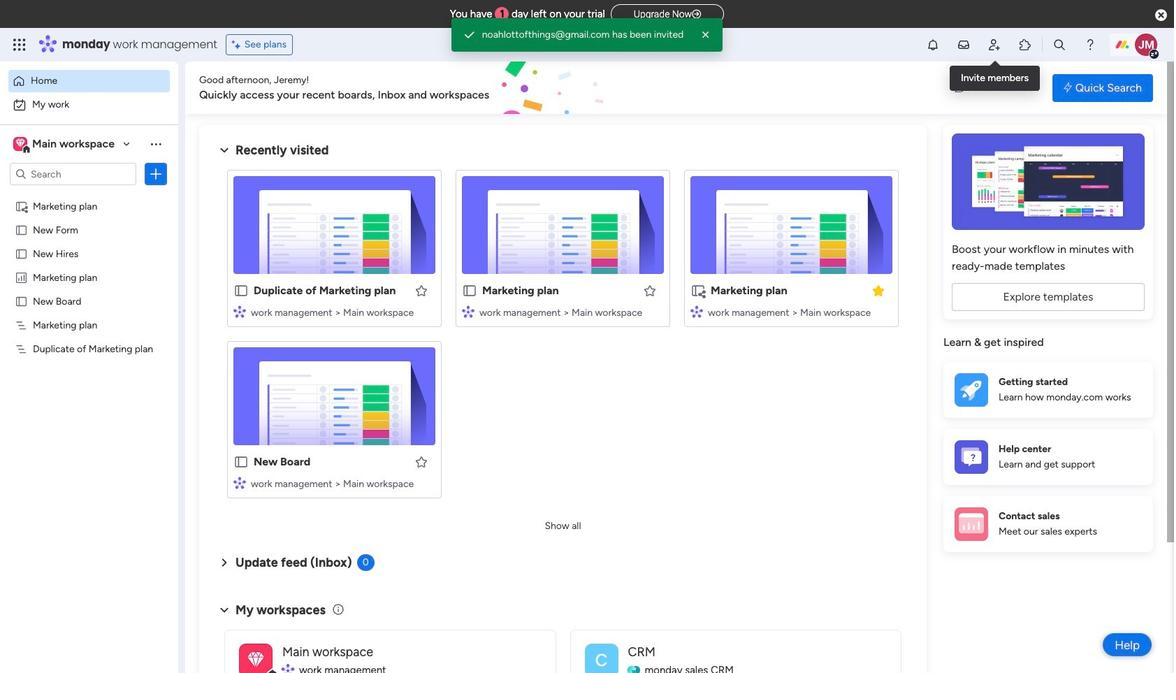 Task type: describe. For each thing, give the bounding box(es) containing it.
0 horizontal spatial public board image
[[15, 294, 28, 308]]

workspace options image
[[149, 137, 163, 151]]

Search in workspace field
[[29, 166, 117, 182]]

invite members image
[[988, 38, 1002, 52]]

dapulse rightstroke image
[[692, 9, 702, 20]]

public dashboard image
[[15, 271, 28, 284]]

workspace selection element
[[13, 136, 117, 154]]

2 vertical spatial option
[[0, 193, 178, 196]]

remove from favorites image
[[872, 284, 886, 298]]

quick search results list box
[[216, 159, 911, 515]]

dapulse close image
[[1156, 8, 1168, 22]]

search everything image
[[1053, 38, 1067, 52]]

see plans image
[[232, 37, 245, 52]]

public board image inside quick search results list box
[[462, 283, 478, 299]]

1 vertical spatial option
[[8, 94, 170, 116]]

workspace image
[[15, 136, 25, 152]]

contact sales element
[[944, 496, 1154, 552]]

select product image
[[13, 38, 27, 52]]

v2 user feedback image
[[956, 80, 966, 96]]



Task type: locate. For each thing, give the bounding box(es) containing it.
monday marketplace image
[[1019, 38, 1033, 52]]

public board image
[[15, 223, 28, 236], [15, 247, 28, 260], [234, 283, 249, 299], [234, 455, 249, 470]]

update feed image
[[957, 38, 971, 52]]

help image
[[1084, 38, 1098, 52]]

close image
[[700, 28, 714, 42]]

close recently visited image
[[216, 142, 233, 159]]

jeremy miller image
[[1136, 34, 1158, 56]]

alert
[[452, 18, 723, 52]]

1 horizontal spatial public board image
[[462, 283, 478, 299]]

templates image image
[[957, 134, 1141, 230]]

0 element
[[357, 555, 375, 571]]

notifications image
[[927, 38, 941, 52]]

add to favorites image
[[415, 284, 429, 298], [643, 284, 657, 298], [415, 455, 429, 469]]

0 horizontal spatial shareable board image
[[15, 199, 28, 213]]

0 vertical spatial option
[[8, 70, 170, 92]]

help center element
[[944, 429, 1154, 485]]

public board image
[[462, 283, 478, 299], [15, 294, 28, 308]]

0 vertical spatial shareable board image
[[15, 199, 28, 213]]

open update feed (inbox) image
[[216, 555, 233, 571]]

1 vertical spatial shareable board image
[[691, 283, 706, 299]]

workspace image
[[13, 136, 27, 152], [239, 644, 273, 674], [585, 644, 619, 674], [248, 648, 264, 673]]

1 horizontal spatial shareable board image
[[691, 283, 706, 299]]

options image
[[149, 167, 163, 181]]

list box
[[0, 191, 178, 549]]

close my workspaces image
[[216, 602, 233, 619]]

shareable board image
[[15, 199, 28, 213], [691, 283, 706, 299]]

option
[[8, 70, 170, 92], [8, 94, 170, 116], [0, 193, 178, 196]]

getting started element
[[944, 362, 1154, 418]]

v2 bolt switch image
[[1065, 80, 1073, 95]]



Task type: vqa. For each thing, say whether or not it's contained in the screenshot.
the bottom Terry Turtle image
no



